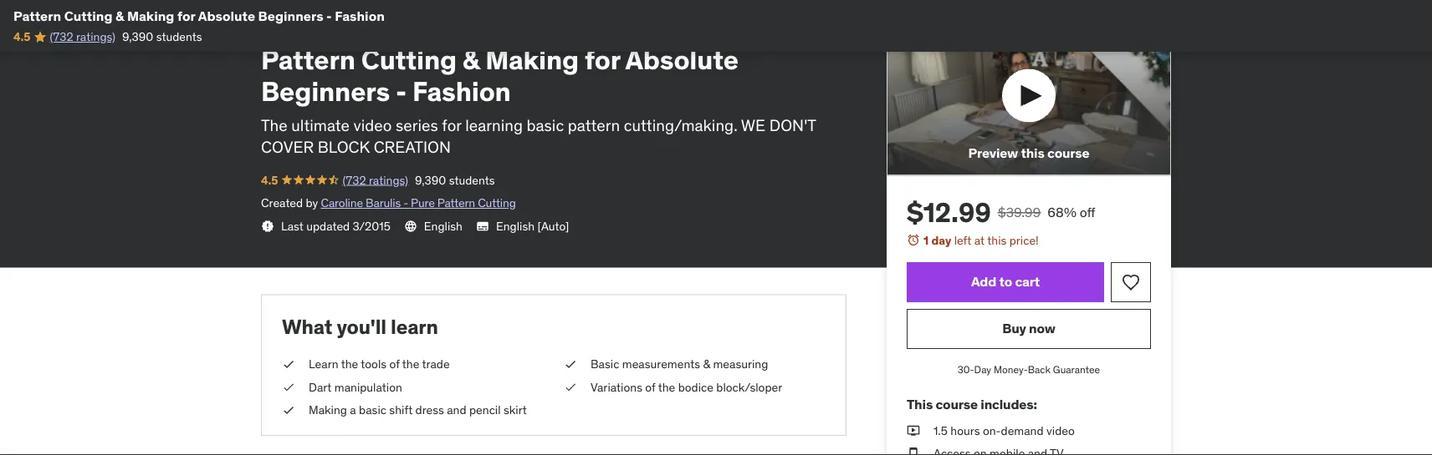 Task type: describe. For each thing, give the bounding box(es) containing it.
trade
[[422, 357, 450, 372]]

1 horizontal spatial (732
[[343, 173, 366, 188]]

hours
[[951, 424, 980, 439]]

created
[[261, 196, 303, 211]]

at
[[974, 233, 985, 248]]

last
[[281, 219, 304, 234]]

skirt
[[504, 403, 527, 418]]

we
[[741, 115, 766, 135]]

pattern cutting & making for absolute beginners - fashion the ultimate video series for learning basic pattern cutting/making. we don't cover block creation
[[261, 42, 816, 157]]

making for pattern cutting & making for absolute beginners - fashion
[[127, 7, 174, 24]]

1 vertical spatial basic
[[359, 403, 386, 418]]

this
[[907, 396, 933, 413]]

basic measurements & measuring
[[591, 357, 768, 372]]

1.5 hours on-demand video
[[934, 424, 1075, 439]]

buy now
[[1002, 321, 1056, 338]]

this course includes:
[[907, 396, 1037, 413]]

1 design from the left
[[261, 15, 299, 30]]

xsmall image for 1.5
[[907, 423, 920, 440]]

1 horizontal spatial of
[[645, 380, 656, 395]]

creation
[[374, 137, 451, 157]]

on-
[[983, 424, 1001, 439]]

xsmall image right design link
[[303, 17, 316, 30]]

2 vertical spatial cutting
[[478, 196, 516, 211]]

dart manipulation
[[309, 380, 402, 395]]

buy
[[1002, 321, 1026, 338]]

and
[[447, 403, 466, 418]]

2 design from the left
[[364, 15, 402, 30]]

0 vertical spatial of
[[389, 357, 400, 372]]

fashion for pattern cutting & making for absolute beginners - fashion
[[335, 7, 385, 24]]

3/2015
[[353, 219, 390, 234]]

learn
[[309, 357, 338, 372]]

off
[[1080, 204, 1095, 221]]

tools
[[361, 357, 387, 372]]

1 vertical spatial 9,390 students
[[415, 173, 495, 188]]

& for pattern cutting & making for absolute beginners - fashion
[[115, 7, 124, 24]]

fashion design link
[[319, 13, 402, 33]]

1 horizontal spatial 9,390
[[415, 173, 446, 188]]

2 horizontal spatial the
[[658, 380, 675, 395]]

left
[[954, 233, 972, 248]]

dart
[[309, 380, 332, 395]]

add
[[971, 274, 997, 291]]

caroline barulis - pure pattern cutting link
[[321, 196, 516, 211]]

includes:
[[981, 396, 1037, 413]]

absolute for pattern cutting & making for absolute beginners - fashion the ultimate video series for learning basic pattern cutting/making. we don't cover block creation
[[625, 42, 738, 76]]

cutting for pattern cutting & making for absolute beginners - fashion the ultimate video series for learning basic pattern cutting/making. we don't cover block creation
[[361, 42, 457, 76]]

cutting for pattern cutting & making for absolute beginners - fashion
[[64, 7, 113, 24]]

series
[[396, 115, 438, 135]]

for for pattern cutting & making for absolute beginners - fashion
[[177, 7, 195, 24]]

demand
[[1001, 424, 1044, 439]]

pencil
[[469, 403, 501, 418]]

a
[[350, 403, 356, 418]]

design link
[[261, 13, 299, 33]]

learning
[[465, 115, 523, 135]]

cart
[[1015, 274, 1040, 291]]

guarantee
[[1053, 363, 1100, 376]]

xsmall image for making
[[282, 403, 295, 419]]

pattern for pattern cutting & making for absolute beginners - fashion
[[13, 7, 61, 24]]

price!
[[1010, 233, 1039, 248]]

$39.99
[[998, 204, 1041, 221]]

& for basic measurements & measuring
[[703, 357, 710, 372]]

add to cart button
[[907, 263, 1104, 303]]

money-
[[994, 363, 1028, 376]]

dress
[[415, 403, 444, 418]]

barulis
[[366, 196, 401, 211]]

the
[[261, 115, 288, 135]]

last updated 3/2015
[[281, 219, 390, 234]]

cutting/making.
[[624, 115, 738, 135]]

back
[[1028, 363, 1051, 376]]

measuring
[[713, 357, 768, 372]]

caroline
[[321, 196, 363, 211]]

fashion design
[[319, 15, 402, 30]]

xsmall image for last
[[261, 220, 274, 233]]

cover
[[261, 137, 314, 157]]

1 horizontal spatial ratings)
[[369, 173, 408, 188]]

0 vertical spatial 9,390
[[122, 29, 153, 44]]

now
[[1029, 321, 1056, 338]]

1 horizontal spatial making
[[309, 403, 347, 418]]

2 vertical spatial -
[[403, 196, 408, 211]]

by
[[306, 196, 318, 211]]

1 horizontal spatial video
[[1047, 424, 1075, 439]]

alarm image
[[907, 234, 920, 247]]

30-day money-back guarantee
[[958, 363, 1100, 376]]

0 horizontal spatial the
[[341, 357, 358, 372]]



Task type: locate. For each thing, give the bounding box(es) containing it.
1 horizontal spatial this
[[1021, 145, 1045, 162]]

this right the preview
[[1021, 145, 1045, 162]]

xsmall image left the a
[[282, 403, 295, 419]]

students up closed captions icon
[[449, 173, 495, 188]]

course up 68%
[[1047, 145, 1090, 162]]

day
[[931, 233, 951, 248]]

2 horizontal spatial &
[[703, 357, 710, 372]]

xsmall image left variations
[[564, 380, 577, 396]]

don't
[[769, 115, 816, 135]]

course
[[1047, 145, 1090, 162], [936, 396, 978, 413]]

basic inside pattern cutting & making for absolute beginners - fashion the ultimate video series for learning basic pattern cutting/making. we don't cover block creation
[[527, 115, 564, 135]]

0 horizontal spatial 9,390 students
[[122, 29, 202, 44]]

preview this course
[[968, 145, 1090, 162]]

1 horizontal spatial 9,390 students
[[415, 173, 495, 188]]

manipulation
[[334, 380, 402, 395]]

course up hours
[[936, 396, 978, 413]]

- left pure
[[403, 196, 408, 211]]

0 horizontal spatial pattern
[[13, 7, 61, 24]]

1 vertical spatial absolute
[[625, 42, 738, 76]]

0 horizontal spatial course
[[936, 396, 978, 413]]

9,390 students down pattern cutting & making for absolute beginners - fashion
[[122, 29, 202, 44]]

0 vertical spatial for
[[177, 7, 195, 24]]

0 horizontal spatial cutting
[[64, 7, 113, 24]]

1 vertical spatial for
[[585, 42, 620, 76]]

1 vertical spatial beginners
[[261, 75, 390, 108]]

- up series at the left of the page
[[396, 75, 407, 108]]

shift
[[389, 403, 413, 418]]

1 horizontal spatial for
[[442, 115, 461, 135]]

1 vertical spatial this
[[987, 233, 1007, 248]]

0 horizontal spatial absolute
[[198, 7, 255, 24]]

making
[[127, 7, 174, 24], [485, 42, 579, 76], [309, 403, 347, 418]]

9,390
[[122, 29, 153, 44], [415, 173, 446, 188]]

1 horizontal spatial course
[[1047, 145, 1090, 162]]

the down measurements
[[658, 380, 675, 395]]

2 horizontal spatial for
[[585, 42, 620, 76]]

for
[[177, 7, 195, 24], [585, 42, 620, 76], [442, 115, 461, 135]]

english
[[424, 219, 463, 234], [496, 219, 535, 234]]

1 vertical spatial (732 ratings)
[[343, 173, 408, 188]]

0 horizontal spatial making
[[127, 7, 174, 24]]

block/sloper
[[716, 380, 782, 395]]

making a basic shift dress and pencil skirt
[[309, 403, 527, 418]]

0 vertical spatial beginners
[[258, 7, 323, 24]]

video right demand
[[1047, 424, 1075, 439]]

course inside the preview this course button
[[1047, 145, 1090, 162]]

$12.99
[[907, 196, 991, 229]]

1 vertical spatial pattern
[[261, 42, 355, 76]]

this inside button
[[1021, 145, 1045, 162]]

0 vertical spatial (732 ratings)
[[50, 29, 116, 44]]

68%
[[1048, 204, 1077, 221]]

0 vertical spatial 9,390 students
[[122, 29, 202, 44]]

1 horizontal spatial cutting
[[361, 42, 457, 76]]

xsmall image left basic
[[564, 357, 577, 373]]

video up block
[[353, 115, 392, 135]]

basic right the a
[[359, 403, 386, 418]]

0 vertical spatial 4.5
[[13, 29, 30, 44]]

this right at
[[987, 233, 1007, 248]]

0 horizontal spatial this
[[987, 233, 1007, 248]]

beginners
[[258, 7, 323, 24], [261, 75, 390, 108]]

bodice
[[678, 380, 714, 395]]

basic
[[527, 115, 564, 135], [359, 403, 386, 418]]

9,390 up pure
[[415, 173, 446, 188]]

english for english
[[424, 219, 463, 234]]

basic
[[591, 357, 619, 372]]

2 english from the left
[[496, 219, 535, 234]]

absolute inside pattern cutting & making for absolute beginners - fashion the ultimate video series for learning basic pattern cutting/making. we don't cover block creation
[[625, 42, 738, 76]]

0 horizontal spatial &
[[115, 7, 124, 24]]

1 vertical spatial video
[[1047, 424, 1075, 439]]

closed captions image
[[476, 220, 489, 233]]

xsmall image for variations
[[564, 380, 577, 396]]

(732
[[50, 29, 73, 44], [343, 173, 366, 188]]

of right tools
[[389, 357, 400, 372]]

1 vertical spatial students
[[449, 173, 495, 188]]

0 vertical spatial cutting
[[64, 7, 113, 24]]

xsmall image down this at the right
[[907, 446, 920, 456]]

xsmall image for dart
[[282, 380, 295, 396]]

english down pure
[[424, 219, 463, 234]]

students
[[156, 29, 202, 44], [449, 173, 495, 188]]

xsmall image
[[303, 17, 316, 30], [261, 220, 274, 233], [564, 380, 577, 396], [907, 423, 920, 440]]

0 horizontal spatial english
[[424, 219, 463, 234]]

0 vertical spatial absolute
[[198, 7, 255, 24]]

- right design link
[[326, 7, 332, 24]]

buy now button
[[907, 309, 1151, 350]]

making for pattern cutting & making for absolute beginners - fashion the ultimate video series for learning basic pattern cutting/making. we don't cover block creation
[[485, 42, 579, 76]]

english for english [auto]
[[496, 219, 535, 234]]

30-
[[958, 363, 974, 376]]

0 vertical spatial &
[[115, 7, 124, 24]]

learn
[[391, 315, 438, 340]]

1 vertical spatial cutting
[[361, 42, 457, 76]]

2 vertical spatial pattern
[[437, 196, 475, 211]]

making inside pattern cutting & making for absolute beginners - fashion the ultimate video series for learning basic pattern cutting/making. we don't cover block creation
[[485, 42, 579, 76]]

0 vertical spatial -
[[326, 7, 332, 24]]

beginners for pattern cutting & making for absolute beginners - fashion
[[258, 7, 323, 24]]

variations of the bodice block/sloper
[[591, 380, 782, 395]]

2 vertical spatial for
[[442, 115, 461, 135]]

add to wishlist image
[[1121, 273, 1141, 293]]

0 horizontal spatial students
[[156, 29, 202, 44]]

0 vertical spatial basic
[[527, 115, 564, 135]]

xsmall image
[[282, 357, 295, 373], [564, 357, 577, 373], [282, 380, 295, 396], [282, 403, 295, 419], [907, 446, 920, 456]]

created by caroline barulis - pure pattern cutting
[[261, 196, 516, 211]]

learn the tools of the trade
[[309, 357, 450, 372]]

updated
[[306, 219, 350, 234]]

pure
[[411, 196, 435, 211]]

students down pattern cutting & making for absolute beginners - fashion
[[156, 29, 202, 44]]

of down measurements
[[645, 380, 656, 395]]

0 horizontal spatial ratings)
[[76, 29, 116, 44]]

1 vertical spatial &
[[463, 42, 480, 76]]

basic left pattern
[[527, 115, 564, 135]]

[auto]
[[538, 219, 569, 234]]

0 vertical spatial students
[[156, 29, 202, 44]]

0 horizontal spatial for
[[177, 7, 195, 24]]

0 vertical spatial ratings)
[[76, 29, 116, 44]]

you'll
[[337, 315, 386, 340]]

absolute
[[198, 7, 255, 24], [625, 42, 738, 76]]

absolute left design link
[[198, 7, 255, 24]]

& for pattern cutting & making for absolute beginners - fashion the ultimate video series for learning basic pattern cutting/making. we don't cover block creation
[[463, 42, 480, 76]]

(732 ratings)
[[50, 29, 116, 44], [343, 173, 408, 188]]

pattern cutting & making for absolute beginners - fashion
[[13, 7, 385, 24]]

& inside pattern cutting & making for absolute beginners - fashion the ultimate video series for learning basic pattern cutting/making. we don't cover block creation
[[463, 42, 480, 76]]

pattern inside pattern cutting & making for absolute beginners - fashion the ultimate video series for learning basic pattern cutting/making. we don't cover block creation
[[261, 42, 355, 76]]

1 vertical spatial making
[[485, 42, 579, 76]]

$12.99 $39.99 68% off
[[907, 196, 1095, 229]]

pattern
[[13, 7, 61, 24], [261, 42, 355, 76], [437, 196, 475, 211]]

ultimate
[[291, 115, 350, 135]]

1 vertical spatial course
[[936, 396, 978, 413]]

the
[[341, 357, 358, 372], [402, 357, 419, 372], [658, 380, 675, 395]]

ratings)
[[76, 29, 116, 44], [369, 173, 408, 188]]

1 horizontal spatial pattern
[[261, 42, 355, 76]]

1 day left at this price!
[[924, 233, 1039, 248]]

for for pattern cutting & making for absolute beginners - fashion the ultimate video series for learning basic pattern cutting/making. we don't cover block creation
[[585, 42, 620, 76]]

- inside pattern cutting & making for absolute beginners - fashion the ultimate video series for learning basic pattern cutting/making. we don't cover block creation
[[396, 75, 407, 108]]

9,390 down pattern cutting & making for absolute beginners - fashion
[[122, 29, 153, 44]]

fashion for pattern cutting & making for absolute beginners - fashion the ultimate video series for learning basic pattern cutting/making. we don't cover block creation
[[412, 75, 511, 108]]

0 horizontal spatial 4.5
[[13, 29, 30, 44]]

xsmall image left last
[[261, 220, 274, 233]]

block
[[318, 137, 370, 157]]

preview
[[968, 145, 1018, 162]]

day
[[974, 363, 991, 376]]

xsmall image left learn
[[282, 357, 295, 373]]

this
[[1021, 145, 1045, 162], [987, 233, 1007, 248]]

xsmall image for learn
[[282, 357, 295, 373]]

2 vertical spatial making
[[309, 403, 347, 418]]

variations
[[591, 380, 642, 395]]

0 vertical spatial (732
[[50, 29, 73, 44]]

cutting inside pattern cutting & making for absolute beginners - fashion the ultimate video series for learning basic pattern cutting/making. we don't cover block creation
[[361, 42, 457, 76]]

to
[[999, 274, 1012, 291]]

0 horizontal spatial (732 ratings)
[[50, 29, 116, 44]]

beginners for pattern cutting & making for absolute beginners - fashion the ultimate video series for learning basic pattern cutting/making. we don't cover block creation
[[261, 75, 390, 108]]

measurements
[[622, 357, 700, 372]]

2 horizontal spatial cutting
[[478, 196, 516, 211]]

1 horizontal spatial (732 ratings)
[[343, 173, 408, 188]]

xsmall image left dart
[[282, 380, 295, 396]]

0 vertical spatial this
[[1021, 145, 1045, 162]]

2 vertical spatial &
[[703, 357, 710, 372]]

1 english from the left
[[424, 219, 463, 234]]

1
[[924, 233, 929, 248]]

1 horizontal spatial &
[[463, 42, 480, 76]]

1 vertical spatial (732
[[343, 173, 366, 188]]

1 horizontal spatial the
[[402, 357, 419, 372]]

1 vertical spatial of
[[645, 380, 656, 395]]

2 horizontal spatial pattern
[[437, 196, 475, 211]]

fashion inside pattern cutting & making for absolute beginners - fashion the ultimate video series for learning basic pattern cutting/making. we don't cover block creation
[[412, 75, 511, 108]]

design
[[261, 15, 299, 30], [364, 15, 402, 30]]

- for pattern cutting & making for absolute beginners - fashion the ultimate video series for learning basic pattern cutting/making. we don't cover block creation
[[396, 75, 407, 108]]

add to cart
[[971, 274, 1040, 291]]

2 horizontal spatial making
[[485, 42, 579, 76]]

0 horizontal spatial design
[[261, 15, 299, 30]]

0 vertical spatial pattern
[[13, 7, 61, 24]]

english right closed captions icon
[[496, 219, 535, 234]]

9,390 students up pure
[[415, 173, 495, 188]]

0 horizontal spatial of
[[389, 357, 400, 372]]

4.5
[[13, 29, 30, 44], [261, 173, 278, 188]]

absolute up cutting/making.
[[625, 42, 738, 76]]

0 horizontal spatial basic
[[359, 403, 386, 418]]

1 horizontal spatial english
[[496, 219, 535, 234]]

1.5
[[934, 424, 948, 439]]

1 horizontal spatial students
[[449, 173, 495, 188]]

the left the trade
[[402, 357, 419, 372]]

0 vertical spatial course
[[1047, 145, 1090, 162]]

0 horizontal spatial (732
[[50, 29, 73, 44]]

xsmall image left 1.5
[[907, 423, 920, 440]]

0 horizontal spatial video
[[353, 115, 392, 135]]

beginners inside pattern cutting & making for absolute beginners - fashion the ultimate video series for learning basic pattern cutting/making. we don't cover block creation
[[261, 75, 390, 108]]

&
[[115, 7, 124, 24], [463, 42, 480, 76], [703, 357, 710, 372]]

0 vertical spatial video
[[353, 115, 392, 135]]

9,390 students
[[122, 29, 202, 44], [415, 173, 495, 188]]

video
[[353, 115, 392, 135], [1047, 424, 1075, 439]]

cutting
[[64, 7, 113, 24], [361, 42, 457, 76], [478, 196, 516, 211]]

absolute for pattern cutting & making for absolute beginners - fashion
[[198, 7, 255, 24]]

1 vertical spatial 9,390
[[415, 173, 446, 188]]

the up dart manipulation
[[341, 357, 358, 372]]

- for pattern cutting & making for absolute beginners - fashion
[[326, 7, 332, 24]]

pattern
[[568, 115, 620, 135]]

what you'll learn
[[282, 315, 438, 340]]

what
[[282, 315, 332, 340]]

video inside pattern cutting & making for absolute beginners - fashion the ultimate video series for learning basic pattern cutting/making. we don't cover block creation
[[353, 115, 392, 135]]

1 vertical spatial ratings)
[[369, 173, 408, 188]]

1 horizontal spatial basic
[[527, 115, 564, 135]]

xsmall image for basic
[[564, 357, 577, 373]]

pattern for pattern cutting & making for absolute beginners - fashion the ultimate video series for learning basic pattern cutting/making. we don't cover block creation
[[261, 42, 355, 76]]

course language image
[[404, 220, 417, 233]]

1 horizontal spatial 4.5
[[261, 173, 278, 188]]

1 horizontal spatial absolute
[[625, 42, 738, 76]]

1 vertical spatial 4.5
[[261, 173, 278, 188]]

1 horizontal spatial design
[[364, 15, 402, 30]]

1 vertical spatial -
[[396, 75, 407, 108]]

0 vertical spatial making
[[127, 7, 174, 24]]

0 horizontal spatial 9,390
[[122, 29, 153, 44]]

preview this course button
[[887, 16, 1171, 176]]

english [auto]
[[496, 219, 569, 234]]



Task type: vqa. For each thing, say whether or not it's contained in the screenshot.
for associated with Pattern Cutting & Making for Absolute Beginners - Fashion
yes



